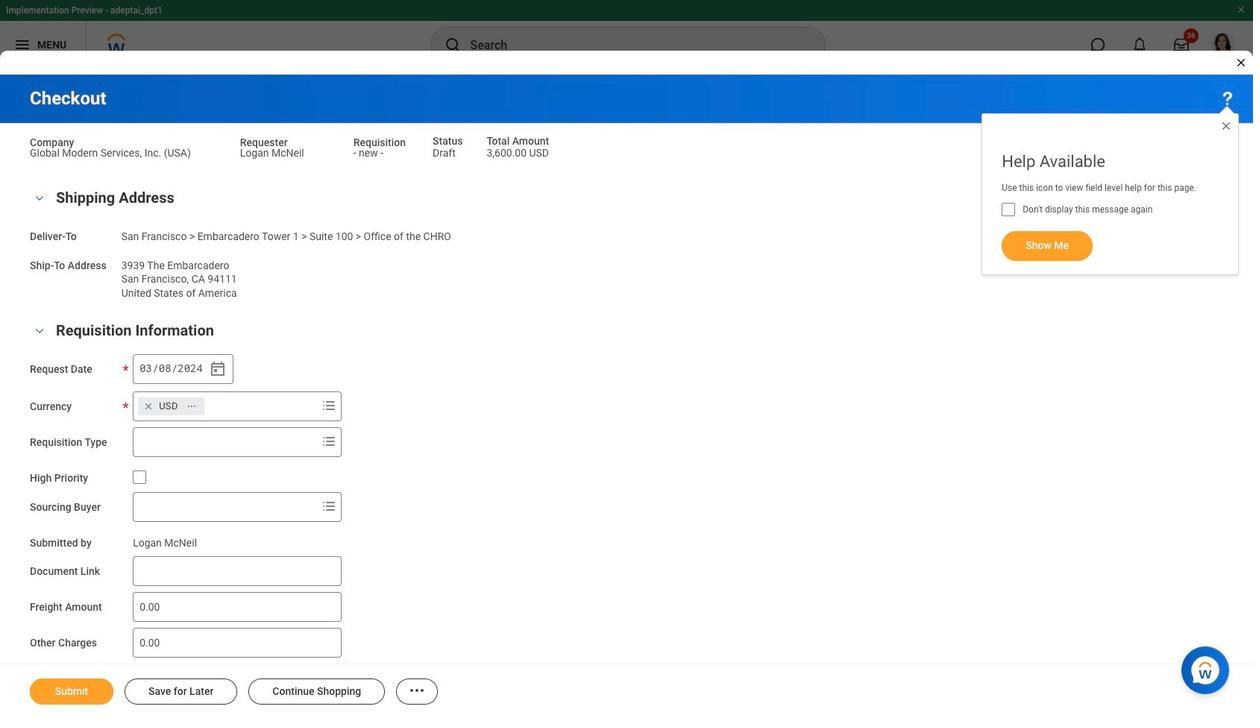 Task type: describe. For each thing, give the bounding box(es) containing it.
2 prompts image from the top
[[320, 433, 338, 451]]

chevron down image
[[31, 326, 49, 337]]

action bar region
[[0, 664, 1254, 719]]

notifications large image
[[1133, 37, 1148, 52]]

don't display this message again image
[[1002, 203, 1016, 216]]

global modern services, inc. (usa) element
[[30, 144, 191, 159]]

x small image
[[141, 399, 156, 414]]

related actions image
[[408, 682, 426, 700]]

start guided tours image
[[1219, 90, 1237, 107]]

- new - element
[[354, 144, 384, 159]]

0 vertical spatial logan mcneil element
[[240, 144, 304, 159]]

inbox large image
[[1175, 37, 1189, 52]]

1 prompts image from the top
[[320, 397, 338, 415]]

prompts image
[[320, 497, 338, 515]]

Don't display this message again checkbox
[[1002, 203, 1016, 216]]

close checkout image
[[1236, 57, 1248, 69]]

close help available image
[[1221, 120, 1233, 132]]

profile logan mcneil element
[[1203, 28, 1245, 61]]

close environment banner image
[[1237, 5, 1246, 14]]

chevron down image
[[31, 193, 49, 204]]

related actions image
[[186, 401, 197, 412]]

1 search field from the top
[[134, 429, 317, 456]]



Task type: vqa. For each thing, say whether or not it's contained in the screenshot.
05/22/2019 01:17:50 pm
no



Task type: locate. For each thing, give the bounding box(es) containing it.
1 vertical spatial prompts image
[[320, 433, 338, 451]]

0 vertical spatial search field
[[134, 429, 317, 456]]

dialog
[[0, 0, 1254, 719], [982, 99, 1239, 275]]

2 search field from the top
[[134, 494, 317, 520]]

workday assistant region
[[1182, 641, 1236, 695]]

banner
[[0, 0, 1254, 69]]

calendar image
[[209, 360, 227, 378]]

1 vertical spatial logan mcneil element
[[133, 534, 197, 549]]

logan mcneil element
[[240, 144, 304, 159], [133, 534, 197, 549]]

0 vertical spatial prompts image
[[320, 397, 338, 415]]

1 horizontal spatial logan mcneil element
[[240, 144, 304, 159]]

usd, press delete to clear value. option
[[138, 398, 204, 415]]

search image
[[444, 36, 462, 54]]

1 vertical spatial search field
[[134, 494, 317, 520]]

main content
[[0, 75, 1254, 719]]

None text field
[[133, 664, 625, 712]]

None text field
[[133, 557, 342, 587], [133, 593, 342, 623], [133, 629, 342, 658], [133, 557, 342, 587], [133, 593, 342, 623], [133, 629, 342, 658]]

usd element
[[159, 400, 178, 413]]

prompts image
[[320, 397, 338, 415], [320, 433, 338, 451]]

0 horizontal spatial logan mcneil element
[[133, 534, 197, 549]]

Search field
[[134, 429, 317, 456], [134, 494, 317, 520]]

group
[[30, 186, 1224, 301], [30, 318, 1224, 719], [133, 354, 234, 384]]



